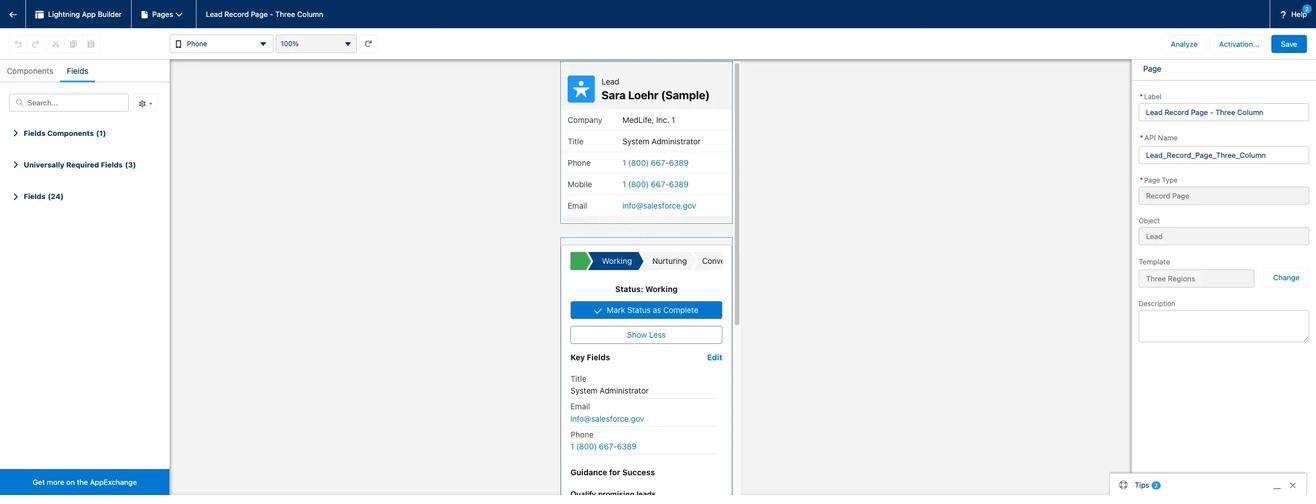 Task type: vqa. For each thing, say whether or not it's contained in the screenshot.
Lightning App Builder
yes



Task type: locate. For each thing, give the bounding box(es) containing it.
fields inside tab list
[[67, 66, 88, 76]]

-
[[270, 10, 273, 19]]

group
[[9, 35, 45, 53], [47, 35, 100, 53]]

lightning
[[48, 10, 80, 19]]

Description text field
[[1139, 311, 1309, 343]]

2 inside tips 2
[[1154, 483, 1158, 489]]

2 group from the left
[[47, 35, 100, 53]]

2 vertical spatial *
[[1140, 176, 1143, 184]]

0 horizontal spatial group
[[9, 35, 45, 53]]

lead
[[206, 10, 222, 19]]

required
[[66, 160, 99, 170]]

group up components 'link'
[[9, 35, 45, 53]]

fields (24)
[[24, 192, 64, 201]]

page up 'label'
[[1143, 64, 1161, 73]]

fields for fields components (1)
[[24, 129, 45, 138]]

* left api
[[1140, 133, 1143, 142]]

(24)
[[48, 192, 64, 201]]

3 * from the top
[[1140, 176, 1143, 184]]

2 up save button
[[1305, 6, 1309, 12]]

2
[[1305, 6, 1309, 12], [1154, 483, 1158, 489]]

Template text field
[[1139, 270, 1255, 288]]

2 * from the top
[[1140, 133, 1143, 142]]

* for * label
[[1140, 93, 1143, 101]]

1 horizontal spatial 2
[[1305, 6, 1309, 12]]

* left 'label'
[[1140, 93, 1143, 101]]

page
[[251, 10, 268, 19], [1143, 64, 1161, 73], [1144, 176, 1160, 184]]

components left fields link
[[7, 66, 53, 76]]

analyze button
[[1161, 35, 1207, 53]]

None text field
[[1139, 146, 1309, 164], [1139, 187, 1309, 205], [1139, 146, 1309, 164], [1139, 187, 1309, 205]]

1 vertical spatial page
[[1143, 64, 1161, 73]]

*
[[1140, 93, 1143, 101], [1140, 133, 1143, 142], [1140, 176, 1143, 184]]

fields up universally
[[24, 129, 45, 138]]

on
[[66, 478, 75, 487]]

1 horizontal spatial group
[[47, 35, 100, 53]]

fields left (24) on the top left of the page
[[24, 192, 45, 201]]

fields up the search... search field
[[67, 66, 88, 76]]

tab list
[[0, 60, 169, 82]]

* label
[[1140, 93, 1162, 101]]

* left type
[[1140, 176, 1143, 184]]

1 vertical spatial components
[[47, 129, 94, 138]]

builder
[[98, 10, 122, 19]]

phone
[[187, 40, 207, 48]]

get
[[33, 478, 45, 487]]

components inside tab list
[[7, 66, 53, 76]]

analyze
[[1171, 39, 1198, 48]]

page left type
[[1144, 176, 1160, 184]]

save
[[1281, 39, 1297, 48]]

components
[[7, 66, 53, 76], [47, 129, 94, 138]]

group up fields link
[[47, 35, 100, 53]]

pages link
[[131, 0, 197, 28]]

components down the search... search field
[[47, 129, 94, 138]]

2 vertical spatial page
[[1144, 176, 1160, 184]]

0 vertical spatial *
[[1140, 93, 1143, 101]]

1 vertical spatial 2
[[1154, 483, 1158, 489]]

1 * from the top
[[1140, 93, 1143, 101]]

page left -
[[251, 10, 268, 19]]

fields components (1)
[[24, 129, 106, 138]]

2 for help
[[1305, 6, 1309, 12]]

None text field
[[1139, 103, 1309, 121]]

0 horizontal spatial 2
[[1154, 483, 1158, 489]]

1 vertical spatial *
[[1140, 133, 1143, 142]]

change
[[1273, 274, 1300, 283]]

fields
[[67, 66, 88, 76], [24, 129, 45, 138], [101, 160, 123, 170], [24, 192, 45, 201]]

0 vertical spatial components
[[7, 66, 53, 76]]

2 inside help 2
[[1305, 6, 1309, 12]]

0 vertical spatial 2
[[1305, 6, 1309, 12]]

2 right tips
[[1154, 483, 1158, 489]]

name
[[1158, 133, 1178, 142]]

activation... button
[[1210, 35, 1269, 53]]

activation...
[[1219, 39, 1259, 48]]



Task type: describe. For each thing, give the bounding box(es) containing it.
2 for tips
[[1154, 483, 1158, 489]]

* page type
[[1140, 176, 1178, 184]]

Search... search field
[[9, 94, 129, 112]]

change button
[[1264, 268, 1309, 288]]

0 vertical spatial page
[[251, 10, 268, 19]]

the
[[77, 478, 88, 487]]

save button
[[1271, 35, 1307, 53]]

tips
[[1135, 481, 1149, 490]]

Object text field
[[1139, 227, 1309, 245]]

fields left (3)
[[101, 160, 123, 170]]

phone button
[[169, 34, 273, 53]]

universally required fields (3)
[[24, 160, 136, 170]]

help
[[1291, 10, 1307, 19]]

template
[[1139, 257, 1170, 266]]

(3)
[[125, 160, 136, 170]]

get more on the appexchange button
[[0, 470, 169, 496]]

lead record page - three column
[[206, 10, 323, 19]]

* for * api name
[[1140, 133, 1143, 142]]

* for * page type
[[1140, 176, 1143, 184]]

column
[[297, 10, 323, 19]]

more
[[47, 478, 64, 487]]

fields link
[[67, 60, 88, 82]]

tab list containing components
[[0, 60, 169, 82]]

description
[[1139, 300, 1175, 308]]

api
[[1144, 133, 1156, 142]]

record
[[224, 10, 249, 19]]

* api name
[[1140, 133, 1178, 142]]

1 group from the left
[[9, 35, 45, 53]]

type
[[1162, 176, 1178, 184]]

three
[[275, 10, 295, 19]]

lightning app builder
[[48, 10, 122, 19]]

universally
[[24, 160, 64, 170]]

components link
[[7, 60, 53, 82]]

fields for fields (24)
[[24, 192, 45, 201]]

label
[[1144, 93, 1162, 101]]

app
[[82, 10, 96, 19]]

fields for fields
[[67, 66, 88, 76]]

tips 2
[[1135, 481, 1158, 490]]

object
[[1139, 217, 1160, 225]]

(1)
[[96, 129, 106, 138]]

get more on the appexchange
[[33, 478, 137, 487]]

appexchange
[[90, 478, 137, 487]]

help 2
[[1291, 6, 1309, 19]]

pages
[[152, 10, 173, 19]]



